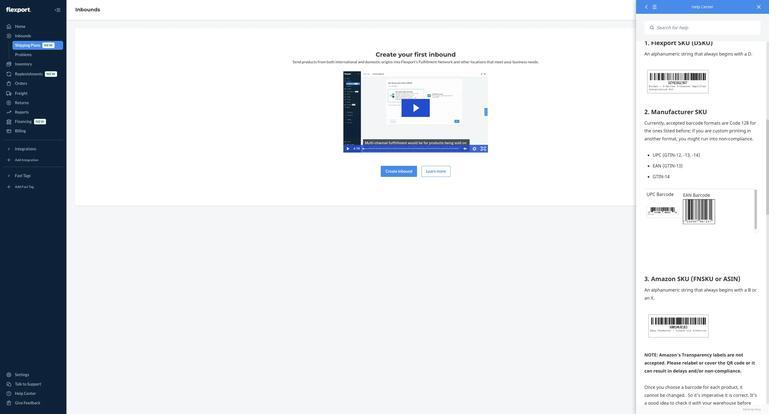 Task type: describe. For each thing, give the bounding box(es) containing it.
inventory
[[15, 62, 32, 66]]

problems link
[[12, 50, 63, 59]]

other
[[461, 60, 470, 64]]

shipping plans
[[15, 43, 40, 48]]

feedback
[[24, 401, 40, 406]]

first
[[414, 51, 427, 58]]

add integration link
[[3, 156, 63, 165]]

support
[[27, 382, 41, 387]]

new for shipping plans
[[44, 43, 53, 47]]

tags
[[23, 174, 31, 178]]

locations
[[471, 60, 486, 64]]

orders
[[15, 81, 27, 86]]

new for replenishments
[[47, 72, 55, 76]]

needs.
[[528, 60, 539, 64]]

home
[[15, 24, 25, 29]]

that
[[487, 60, 494, 64]]

video element
[[343, 71, 488, 153]]

dixa
[[755, 408, 761, 412]]

talk to support
[[15, 382, 41, 387]]

more
[[437, 169, 446, 174]]

2 and from the left
[[454, 60, 460, 64]]

1 vertical spatial help center
[[15, 392, 36, 397]]

create inbound
[[386, 169, 412, 174]]

add fast tag link
[[3, 183, 63, 192]]

0 vertical spatial help center
[[692, 4, 714, 9]]

0 horizontal spatial your
[[398, 51, 413, 58]]

reports
[[15, 110, 29, 115]]

meet
[[495, 60, 503, 64]]

flexport's
[[401, 60, 418, 64]]

fast inside add fast tag link
[[22, 185, 28, 189]]

1 and from the left
[[358, 60, 364, 64]]

by
[[751, 408, 754, 412]]

elevio by dixa
[[743, 408, 761, 412]]

close navigation image
[[54, 7, 61, 13]]

new for financing
[[36, 120, 44, 124]]

create inbound button
[[381, 166, 417, 177]]

freight link
[[3, 89, 63, 98]]

from
[[318, 60, 326, 64]]

add for add integration
[[15, 158, 21, 162]]

shipping
[[15, 43, 30, 48]]

help center link
[[3, 390, 63, 399]]

returns link
[[3, 99, 63, 107]]

home link
[[3, 22, 63, 31]]

send
[[293, 60, 301, 64]]

into
[[394, 60, 400, 64]]



Task type: vqa. For each thing, say whether or not it's contained in the screenshot.
"Open account menu" icon
no



Task type: locate. For each thing, give the bounding box(es) containing it.
add left integration
[[15, 158, 21, 162]]

settings
[[15, 373, 29, 378]]

products
[[302, 60, 317, 64]]

business
[[513, 60, 527, 64]]

0 vertical spatial help
[[692, 4, 700, 9]]

add integration
[[15, 158, 38, 162]]

1 vertical spatial help
[[15, 392, 23, 397]]

add
[[15, 158, 21, 162], [15, 185, 21, 189]]

international
[[335, 60, 357, 64]]

1 vertical spatial inbounds link
[[3, 32, 63, 40]]

1 horizontal spatial help center
[[692, 4, 714, 9]]

and left domestic
[[358, 60, 364, 64]]

center up search search box
[[701, 4, 714, 9]]

replenishments
[[15, 72, 43, 76]]

inbound inside button
[[398, 169, 412, 174]]

new
[[44, 43, 53, 47], [47, 72, 55, 76], [36, 120, 44, 124]]

help up search search box
[[692, 4, 700, 9]]

learn
[[426, 169, 436, 174]]

0 vertical spatial inbounds link
[[75, 7, 100, 13]]

create inside button
[[386, 169, 397, 174]]

0 vertical spatial new
[[44, 43, 53, 47]]

create
[[376, 51, 397, 58], [386, 169, 397, 174]]

1 horizontal spatial inbound
[[429, 51, 456, 58]]

elevio
[[743, 408, 751, 412]]

inbounds
[[75, 7, 100, 13], [15, 34, 31, 38]]

add down the fast tags
[[15, 185, 21, 189]]

inbounds link
[[75, 7, 100, 13], [3, 32, 63, 40]]

1 vertical spatial center
[[24, 392, 36, 397]]

center down talk to support
[[24, 392, 36, 397]]

and
[[358, 60, 364, 64], [454, 60, 460, 64]]

0 vertical spatial inbounds
[[75, 7, 100, 13]]

0 horizontal spatial inbounds link
[[3, 32, 63, 40]]

1 add from the top
[[15, 158, 21, 162]]

0 horizontal spatial help center
[[15, 392, 36, 397]]

inventory link
[[3, 60, 63, 69]]

help center up search search box
[[692, 4, 714, 9]]

0 vertical spatial add
[[15, 158, 21, 162]]

inbound up network
[[429, 51, 456, 58]]

inbound left 'learn'
[[398, 169, 412, 174]]

give
[[15, 401, 23, 406]]

1 horizontal spatial help
[[692, 4, 700, 9]]

learn more
[[426, 169, 446, 174]]

billing link
[[3, 127, 63, 136]]

returns
[[15, 101, 29, 105]]

integration
[[22, 158, 38, 162]]

settings link
[[3, 371, 63, 380]]

help up give
[[15, 392, 23, 397]]

0 horizontal spatial help
[[15, 392, 23, 397]]

add fast tag
[[15, 185, 34, 189]]

give feedback
[[15, 401, 40, 406]]

1 vertical spatial new
[[47, 72, 55, 76]]

0 horizontal spatial center
[[24, 392, 36, 397]]

your up "flexport's"
[[398, 51, 413, 58]]

1 horizontal spatial and
[[454, 60, 460, 64]]

create inside create your first inbound send products from both international and domestic origins into flexport's fulfillment network and other locations that meet your business needs.
[[376, 51, 397, 58]]

your
[[398, 51, 413, 58], [504, 60, 512, 64]]

and left other
[[454, 60, 460, 64]]

financing
[[15, 119, 32, 124]]

network
[[438, 60, 453, 64]]

billing
[[15, 129, 26, 133]]

orders link
[[3, 79, 63, 88]]

create your first inbound send products from both international and domestic origins into flexport's fulfillment network and other locations that meet your business needs.
[[293, 51, 539, 64]]

0 horizontal spatial inbound
[[398, 169, 412, 174]]

inbound
[[429, 51, 456, 58], [398, 169, 412, 174]]

1 vertical spatial add
[[15, 185, 21, 189]]

0 vertical spatial fast
[[15, 174, 22, 178]]

1 horizontal spatial center
[[701, 4, 714, 9]]

new right plans
[[44, 43, 53, 47]]

0 horizontal spatial and
[[358, 60, 364, 64]]

fast tags
[[15, 174, 31, 178]]

elevio by dixa link
[[645, 408, 761, 412]]

1 horizontal spatial your
[[504, 60, 512, 64]]

help center
[[692, 4, 714, 9], [15, 392, 36, 397]]

fulfillment
[[419, 60, 437, 64]]

flexport logo image
[[6, 7, 31, 13]]

tag
[[29, 185, 34, 189]]

fast tags button
[[3, 172, 63, 181]]

Search search field
[[654, 21, 761, 35]]

0 vertical spatial your
[[398, 51, 413, 58]]

to
[[23, 382, 26, 387]]

reports link
[[3, 108, 63, 117]]

new down reports link
[[36, 120, 44, 124]]

1 vertical spatial inbounds
[[15, 34, 31, 38]]

center
[[701, 4, 714, 9], [24, 392, 36, 397]]

1 vertical spatial your
[[504, 60, 512, 64]]

domestic
[[365, 60, 381, 64]]

freight
[[15, 91, 27, 96]]

both
[[327, 60, 335, 64]]

plans
[[31, 43, 40, 48]]

0 horizontal spatial inbounds
[[15, 34, 31, 38]]

1 vertical spatial inbound
[[398, 169, 412, 174]]

1 horizontal spatial inbounds
[[75, 7, 100, 13]]

integrations button
[[3, 145, 63, 154]]

inbounds inside 'link'
[[15, 34, 31, 38]]

fast left tags
[[15, 174, 22, 178]]

0 vertical spatial inbound
[[429, 51, 456, 58]]

fast left tag
[[22, 185, 28, 189]]

help
[[692, 4, 700, 9], [15, 392, 23, 397]]

1 vertical spatial fast
[[22, 185, 28, 189]]

new up orders link
[[47, 72, 55, 76]]

origins
[[381, 60, 393, 64]]

create for your
[[376, 51, 397, 58]]

help center down to at the bottom left of page
[[15, 392, 36, 397]]

add for add fast tag
[[15, 185, 21, 189]]

give feedback button
[[3, 399, 63, 408]]

inbound inside create your first inbound send products from both international and domestic origins into flexport's fulfillment network and other locations that meet your business needs.
[[429, 51, 456, 58]]

integrations
[[15, 147, 36, 152]]

1 horizontal spatial inbounds link
[[75, 7, 100, 13]]

your right meet
[[504, 60, 512, 64]]

create for inbound
[[386, 169, 397, 174]]

video thumbnail image
[[343, 71, 488, 153], [343, 71, 488, 153]]

2 vertical spatial new
[[36, 120, 44, 124]]

problems
[[15, 52, 32, 57]]

learn more button
[[422, 166, 451, 177]]

talk
[[15, 382, 22, 387]]

fast
[[15, 174, 22, 178], [22, 185, 28, 189]]

0 vertical spatial center
[[701, 4, 714, 9]]

0 vertical spatial create
[[376, 51, 397, 58]]

2 add from the top
[[15, 185, 21, 189]]

fast inside fast tags dropdown button
[[15, 174, 22, 178]]

talk to support button
[[3, 381, 63, 389]]

1 vertical spatial create
[[386, 169, 397, 174]]



